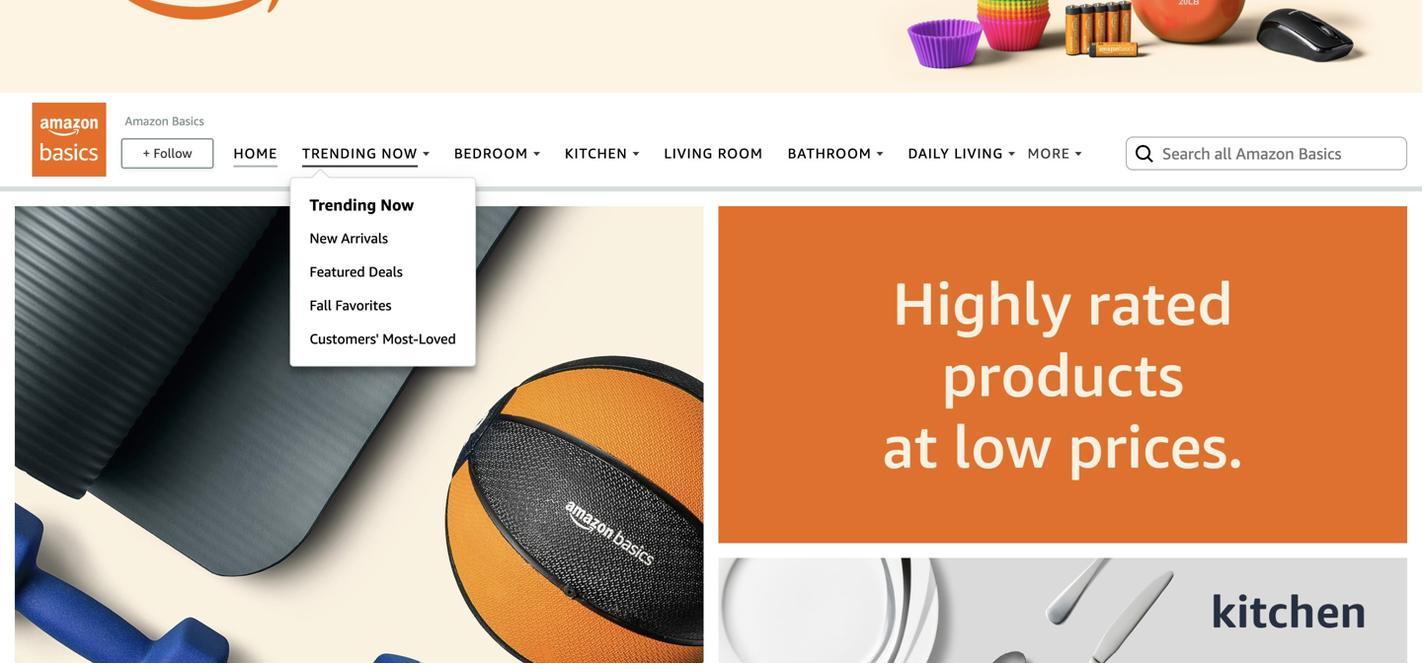 Task type: vqa. For each thing, say whether or not it's contained in the screenshot.
Basics
yes



Task type: describe. For each thing, give the bounding box(es) containing it.
amazon basics
[[125, 114, 204, 128]]

follow
[[154, 146, 192, 161]]

amazon basics logo image
[[32, 103, 106, 177]]

search image
[[1133, 142, 1157, 166]]

Search all Amazon Basics search field
[[1163, 137, 1375, 170]]

amazon
[[125, 114, 169, 128]]

basics
[[172, 114, 204, 128]]

+ follow
[[143, 146, 192, 161]]

+ follow button
[[123, 140, 212, 167]]



Task type: locate. For each thing, give the bounding box(es) containing it.
amazon basics link
[[125, 114, 204, 128]]

+
[[143, 146, 150, 161]]



